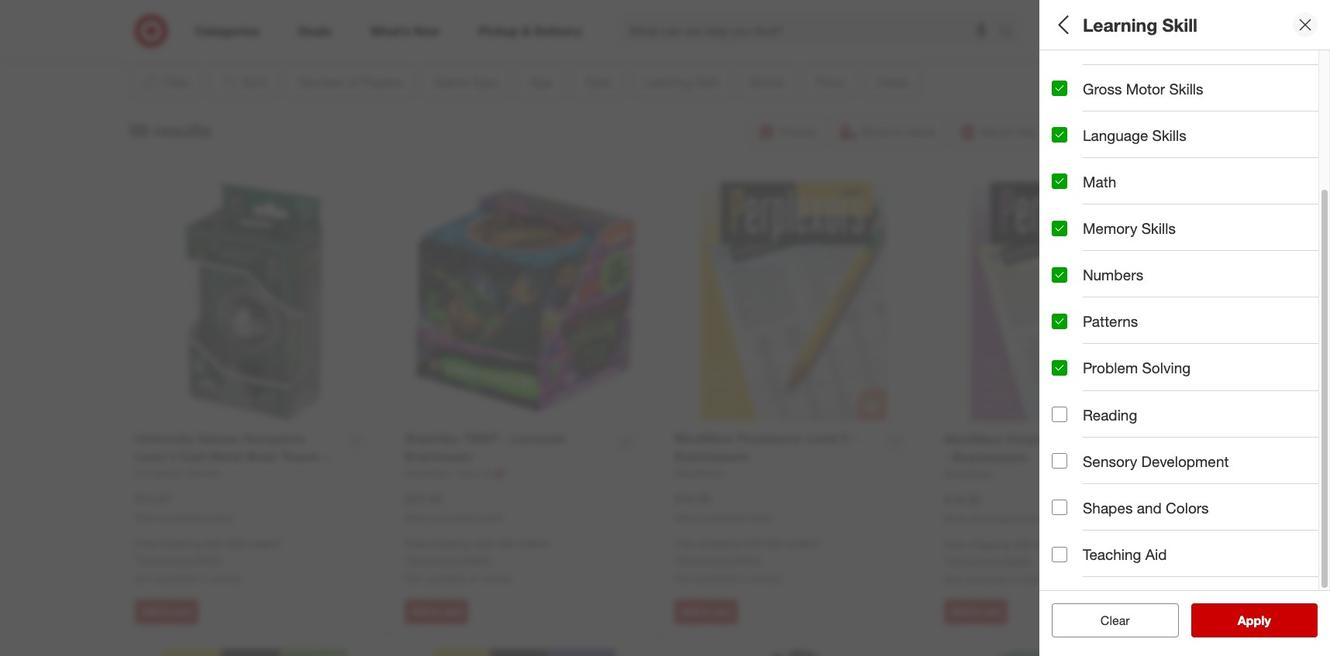 Task type: vqa. For each thing, say whether or not it's contained in the screenshot.


Task type: locate. For each thing, give the bounding box(es) containing it.
advertisement region
[[194, 0, 1125, 36]]

results right 99
[[154, 119, 212, 141]]

available
[[155, 572, 197, 586], [425, 572, 467, 586], [695, 572, 737, 586], [965, 573, 1007, 586]]

purchased inside "$25.99 when purchased online"
[[431, 512, 476, 524]]

motor
[[1115, 33, 1154, 51], [1126, 80, 1165, 97], [1259, 298, 1288, 311]]

0 vertical spatial 2
[[1176, 16, 1180, 26]]

0 vertical spatial skill
[[1163, 14, 1198, 35]]

motor left skills;
[[1259, 298, 1288, 311]]

games
[[1174, 135, 1209, 148]]

motor down the players
[[1126, 80, 1165, 97]]

2
[[1176, 16, 1180, 26], [1064, 81, 1070, 94]]

2 clear from the left
[[1101, 613, 1130, 629]]

clear
[[1093, 613, 1122, 629], [1101, 613, 1130, 629]]

learning up coding;
[[1052, 278, 1114, 296]]

0 vertical spatial learning
[[1083, 14, 1158, 35]]

age kids; adult
[[1052, 170, 1105, 203]]

skills
[[1158, 33, 1192, 51], [1170, 80, 1204, 97], [1153, 126, 1187, 144], [1142, 219, 1176, 237]]

learning
[[1083, 14, 1158, 35], [1052, 278, 1114, 296]]

games; inside type board games; brainteasers
[[1085, 244, 1122, 257]]

motor up of at the top right of the page
[[1115, 33, 1154, 51]]

creative left games
[[1131, 135, 1171, 148]]

0 horizontal spatial results
[[154, 119, 212, 141]]

Language Skills checkbox
[[1052, 127, 1068, 143]]

when
[[135, 512, 159, 524], [405, 512, 429, 524], [675, 512, 699, 524], [944, 513, 969, 525]]

development
[[1142, 453, 1229, 470]]

1 vertical spatial creative
[[1093, 298, 1134, 311]]

fine inside learning skill coding; creative thinking; creativity; fine motor skills; gr
[[1235, 298, 1256, 311]]

problem
[[1083, 359, 1138, 377]]

2 vertical spatial motor
[[1259, 298, 1288, 311]]

all
[[1052, 14, 1074, 35]]

0 vertical spatial creative
[[1131, 135, 1171, 148]]

clear inside all filters dialog
[[1093, 613, 1122, 629]]

sensory development
[[1083, 453, 1229, 470]]

classic
[[1052, 135, 1087, 148]]

creative up patterns
[[1093, 298, 1134, 311]]

2 up fine motor skills
[[1176, 16, 1180, 26]]

exclusions apply. button
[[139, 553, 223, 568], [409, 553, 493, 568], [678, 553, 762, 568], [948, 554, 1032, 569]]

type up board
[[1052, 224, 1085, 242]]

*
[[135, 554, 139, 567], [405, 554, 409, 567], [675, 554, 678, 567], [944, 555, 948, 568]]

memory
[[1083, 219, 1138, 237]]

orders*
[[247, 538, 283, 551], [517, 538, 552, 551], [787, 538, 822, 551], [1057, 538, 1092, 552]]

results inside button
[[1247, 613, 1288, 629]]

number
[[1052, 61, 1108, 79]]

learning inside dialog
[[1083, 14, 1158, 35]]

1 horizontal spatial results
[[1247, 613, 1288, 629]]

purchased inside $14.87 when purchased online
[[162, 512, 206, 524]]

all
[[1126, 613, 1138, 629]]

2 right '1;'
[[1064, 81, 1070, 94]]

0 horizontal spatial type
[[1052, 224, 1085, 242]]

Shapes and Colors checkbox
[[1052, 500, 1068, 516]]

Numbers checkbox
[[1052, 267, 1068, 283]]

1 vertical spatial type
[[1052, 224, 1085, 242]]

skill for learning skill
[[1163, 14, 1198, 35]]

gross
[[1083, 80, 1122, 97]]

type down gross
[[1098, 115, 1130, 133]]

guest rating button
[[1052, 485, 1319, 539]]

Problem Solving checkbox
[[1052, 361, 1068, 376]]

stores
[[212, 572, 242, 586], [482, 572, 512, 586], [752, 572, 781, 586], [1021, 573, 1051, 586]]

0 vertical spatial fine
[[1083, 33, 1111, 51]]

0 horizontal spatial $16.95 when purchased online
[[675, 491, 773, 524]]

learning for learning skill
[[1083, 14, 1158, 35]]

apply.
[[194, 554, 223, 567], [463, 554, 493, 567], [733, 554, 762, 567], [1003, 555, 1032, 568]]

online inside "$25.99 when purchased online"
[[478, 512, 503, 524]]

free shipping with $35 orders* * exclusions apply. not available in stores
[[135, 538, 283, 586], [405, 538, 552, 586], [675, 538, 822, 586], [944, 538, 1092, 586]]

0 vertical spatial type
[[1098, 115, 1130, 133]]

purchased
[[162, 512, 206, 524], [431, 512, 476, 524], [701, 512, 746, 524], [971, 513, 1015, 525]]

shipping
[[159, 538, 201, 551], [429, 538, 471, 551], [699, 538, 741, 551], [969, 538, 1010, 552]]

type inside game type classic games; creative games
[[1098, 115, 1130, 133]]

guest
[[1052, 501, 1094, 518]]

adult
[[1080, 189, 1105, 203]]

guest rating
[[1052, 501, 1143, 518]]

1 vertical spatial games;
[[1085, 244, 1122, 257]]

price
[[1052, 392, 1089, 410]]

clear down by
[[1101, 613, 1130, 629]]

gr
[[1322, 298, 1330, 311]]

0 vertical spatial motor
[[1115, 33, 1154, 51]]

clear left all
[[1093, 613, 1122, 629]]

colors
[[1166, 499, 1209, 517]]

1 horizontal spatial fine
[[1235, 298, 1256, 311]]

0 horizontal spatial fine
[[1083, 33, 1111, 51]]

type
[[1098, 115, 1130, 133], [1052, 224, 1085, 242]]

numbers
[[1083, 266, 1144, 284]]

1;
[[1052, 81, 1061, 94]]

0 horizontal spatial 2
[[1064, 81, 1070, 94]]

sold by button
[[1052, 539, 1319, 593]]

What can we help you find? suggestions appear below search field
[[620, 14, 1003, 48]]

$16.95 when purchased online
[[675, 491, 773, 524], [944, 492, 1043, 525]]

1 vertical spatial fine
[[1235, 298, 1256, 311]]

skill for learning skill coding; creative thinking; creativity; fine motor skills; gr
[[1118, 278, 1147, 296]]

free
[[135, 538, 156, 551], [405, 538, 426, 551], [675, 538, 696, 551], [944, 538, 966, 552]]

solving
[[1142, 359, 1191, 377]]

$16.95
[[675, 491, 712, 507], [944, 492, 982, 508]]

by
[[1087, 555, 1104, 573]]

skill up the players
[[1163, 14, 1198, 35]]

games; down memory
[[1085, 244, 1122, 257]]

skill inside dialog
[[1163, 14, 1198, 35]]

fine
[[1083, 33, 1111, 51], [1235, 298, 1256, 311]]

skills;
[[1291, 298, 1319, 311]]

1 horizontal spatial 2
[[1176, 16, 1180, 26]]

1 vertical spatial 2
[[1064, 81, 1070, 94]]

apply button
[[1191, 604, 1318, 638]]

1 vertical spatial learning
[[1052, 278, 1114, 296]]

1 vertical spatial motor
[[1126, 80, 1165, 97]]

skill inside learning skill coding; creative thinking; creativity; fine motor skills; gr
[[1118, 278, 1147, 296]]

all filters dialog
[[1040, 0, 1330, 657]]

fine right creativity;
[[1235, 298, 1256, 311]]

exclusions
[[139, 554, 191, 567], [409, 554, 460, 567], [678, 554, 730, 567], [948, 555, 1000, 568]]

results
[[154, 119, 212, 141], [1247, 613, 1288, 629]]

1 horizontal spatial $16.95 when purchased online
[[944, 492, 1043, 525]]

online inside $14.87 when purchased online
[[208, 512, 233, 524]]

$35
[[227, 538, 244, 551], [497, 538, 514, 551], [767, 538, 784, 551], [1036, 538, 1054, 552]]

1 horizontal spatial skill
[[1163, 14, 1198, 35]]

games;
[[1090, 135, 1128, 148], [1085, 244, 1122, 257]]

learning inside learning skill coding; creative thinking; creativity; fine motor skills; gr
[[1052, 278, 1114, 296]]

when inside "$25.99 when purchased online"
[[405, 512, 429, 524]]

clear for clear all
[[1093, 613, 1122, 629]]

0 vertical spatial games;
[[1090, 135, 1128, 148]]

board
[[1052, 244, 1082, 257]]

online
[[208, 512, 233, 524], [478, 512, 503, 524], [748, 512, 773, 524], [1018, 513, 1043, 525]]

1 vertical spatial results
[[1247, 613, 1288, 629]]

clear all
[[1093, 613, 1138, 629]]

1 vertical spatial skill
[[1118, 278, 1147, 296]]

type board games; brainteasers
[[1052, 224, 1186, 257]]

0 vertical spatial results
[[154, 119, 212, 141]]

sold
[[1052, 555, 1083, 573]]

reading
[[1083, 406, 1138, 424]]

Reading checkbox
[[1052, 407, 1068, 423]]

in
[[200, 572, 209, 586], [470, 572, 479, 586], [740, 572, 749, 586], [1010, 573, 1018, 586]]

creative
[[1131, 135, 1171, 148], [1093, 298, 1134, 311]]

motor for fine
[[1115, 33, 1154, 51]]

results right see
[[1247, 613, 1288, 629]]

results for see results
[[1247, 613, 1288, 629]]

when inside $14.87 when purchased online
[[135, 512, 159, 524]]

$14.87
[[135, 491, 172, 507]]

1 horizontal spatial type
[[1098, 115, 1130, 133]]

age
[[1052, 170, 1080, 187]]

problem solving
[[1083, 359, 1191, 377]]

2 link
[[1153, 14, 1187, 48]]

game
[[1052, 115, 1094, 133]]

see
[[1222, 613, 1244, 629]]

search button
[[992, 14, 1030, 51]]

games; right the classic
[[1090, 135, 1128, 148]]

skill up thinking;
[[1118, 278, 1147, 296]]

learning up 'sponsored'
[[1083, 14, 1158, 35]]

fine up number
[[1083, 33, 1111, 51]]

brainteasers
[[1125, 244, 1186, 257]]

of
[[1112, 61, 1126, 79]]

sold by
[[1052, 555, 1104, 573]]

clear inside learning skill dialog
[[1101, 613, 1130, 629]]

0 horizontal spatial skill
[[1118, 278, 1147, 296]]

brand
[[1052, 338, 1094, 356]]

1 clear from the left
[[1093, 613, 1122, 629]]



Task type: describe. For each thing, give the bounding box(es) containing it.
clear all button
[[1052, 604, 1179, 638]]

Teaching Aid checkbox
[[1052, 547, 1068, 563]]

Memory Skills checkbox
[[1052, 221, 1068, 236]]

fine inside learning skill dialog
[[1083, 33, 1111, 51]]

2 inside 2 link
[[1176, 16, 1180, 26]]

99 results
[[129, 119, 212, 141]]

brand button
[[1052, 322, 1319, 376]]

learning skill coding; creative thinking; creativity; fine motor skills; gr
[[1052, 278, 1330, 311]]

0 horizontal spatial $16.95
[[675, 491, 712, 507]]

patterns
[[1083, 313, 1138, 330]]

games; inside game type classic games; creative games
[[1090, 135, 1128, 148]]

all filters
[[1052, 14, 1127, 35]]

language skills
[[1083, 126, 1187, 144]]

motor for gross
[[1126, 80, 1165, 97]]

skills down gross motor skills
[[1153, 126, 1187, 144]]

$25.99
[[405, 491, 442, 507]]

search
[[992, 24, 1030, 40]]

see results
[[1222, 613, 1288, 629]]

creative inside learning skill coding; creative thinking; creativity; fine motor skills; gr
[[1093, 298, 1134, 311]]

clear button
[[1052, 604, 1179, 638]]

price button
[[1052, 376, 1319, 430]]

Math checkbox
[[1052, 174, 1068, 189]]

deals button
[[1052, 430, 1319, 485]]

sponsored
[[1079, 37, 1125, 49]]

results for 99 results
[[154, 119, 212, 141]]

$25.99 when purchased online
[[405, 491, 503, 524]]

Sensory Development checkbox
[[1052, 454, 1068, 469]]

aid
[[1146, 546, 1167, 564]]

$14.87 when purchased online
[[135, 491, 233, 524]]

learning skill dialog
[[1040, 0, 1330, 657]]

game type classic games; creative games
[[1052, 115, 1209, 148]]

teaching aid
[[1083, 546, 1167, 564]]

coding;
[[1052, 298, 1090, 311]]

sensory
[[1083, 453, 1138, 470]]

shapes and colors
[[1083, 499, 1209, 517]]

thinking;
[[1137, 298, 1181, 311]]

Patterns checkbox
[[1052, 314, 1068, 329]]

creativity;
[[1184, 298, 1232, 311]]

deals
[[1052, 446, 1092, 464]]

gross motor skills
[[1083, 80, 1204, 97]]

memory skills
[[1083, 219, 1176, 237]]

type inside type board games; brainteasers
[[1052, 224, 1085, 242]]

skills down the players
[[1170, 80, 1204, 97]]

motor inside learning skill coding; creative thinking; creativity; fine motor skills; gr
[[1259, 298, 1288, 311]]

fine motor skills
[[1083, 33, 1192, 51]]

math
[[1083, 173, 1117, 191]]

Gross Motor Skills checkbox
[[1052, 81, 1068, 96]]

and
[[1137, 499, 1162, 517]]

kids;
[[1052, 189, 1077, 203]]

filters
[[1078, 14, 1127, 35]]

language
[[1083, 126, 1149, 144]]

learning for learning skill coding; creative thinking; creativity; fine motor skills; gr
[[1052, 278, 1114, 296]]

skills up the players
[[1158, 33, 1192, 51]]

clear for clear
[[1101, 613, 1130, 629]]

rating
[[1098, 501, 1143, 518]]

2 inside 'number of players 1; 2'
[[1064, 81, 1070, 94]]

apply
[[1238, 613, 1271, 629]]

skills up brainteasers
[[1142, 219, 1176, 237]]

shapes
[[1083, 499, 1133, 517]]

teaching
[[1083, 546, 1142, 564]]

see results button
[[1191, 604, 1318, 638]]

99
[[129, 119, 149, 141]]

players
[[1130, 61, 1182, 79]]

1 horizontal spatial $16.95
[[944, 492, 982, 508]]

number of players 1; 2
[[1052, 61, 1182, 94]]

learning skill
[[1083, 14, 1198, 35]]

creative inside game type classic games; creative games
[[1131, 135, 1171, 148]]



